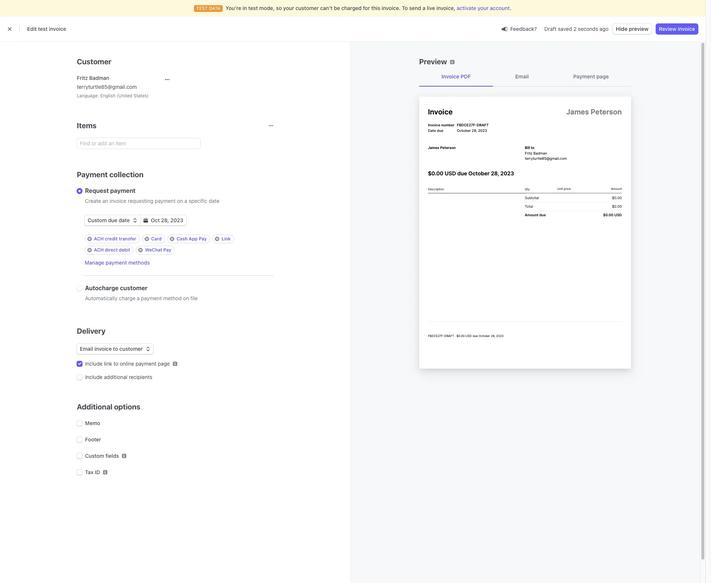 Task type: vqa. For each thing, say whether or not it's contained in the screenshot.
first "your"
yes



Task type: describe. For each thing, give the bounding box(es) containing it.
custom for custom fields
[[85, 453, 104, 459]]

hide preview
[[616, 26, 649, 32]]

ago
[[600, 26, 609, 32]]

on for payment
[[177, 198, 183, 204]]

payment inside 'button'
[[106, 259, 127, 266]]

review invoice
[[659, 26, 695, 32]]

include link to online payment page
[[85, 361, 170, 367]]

so
[[276, 5, 282, 11]]

hide
[[616, 26, 628, 32]]

invoice pdf
[[441, 73, 471, 80]]

include for include additional recipients
[[85, 374, 103, 380]]

invoice inside button
[[678, 26, 695, 32]]

to
[[402, 5, 408, 11]]

date inside popup button
[[119, 217, 130, 223]]

1 horizontal spatial pay
[[199, 236, 207, 242]]

card
[[151, 236, 162, 242]]

remove ach credit transfer image
[[87, 237, 92, 241]]

wechat
[[145, 247, 162, 253]]

fields
[[105, 453, 119, 459]]

to for customer
[[113, 346, 118, 352]]

customer inside autocharge customer automatically charge a payment method on file
[[120, 285, 147, 291]]

you're in test mode, so your customer can't be charged for this invoice. to send a live invoice, activate your account .
[[226, 5, 511, 11]]

collection
[[109, 170, 144, 179]]

due
[[108, 217, 117, 223]]

items
[[77, 121, 97, 130]]

email for email invoice to customer
[[80, 346, 93, 352]]

1 your from the left
[[283, 5, 294, 11]]

28,
[[161, 217, 169, 223]]

oct 28, 2023
[[151, 217, 183, 223]]

tax id
[[85, 469, 100, 475]]

id
[[95, 469, 100, 475]]

(united
[[117, 93, 132, 99]]

0 vertical spatial customer
[[296, 5, 319, 11]]

customer inside popup button
[[119, 346, 143, 352]]

1 vertical spatial test
[[38, 26, 48, 32]]

saved
[[558, 26, 572, 32]]

tab list containing invoice pdf
[[419, 67, 631, 87]]

edit
[[27, 26, 37, 32]]

recipients
[[129, 374, 152, 380]]

for
[[363, 5, 370, 11]]

remove card image
[[145, 237, 149, 241]]

customer
[[77, 57, 111, 66]]

manage
[[85, 259, 104, 266]]

edit test invoice
[[27, 26, 66, 32]]

ach credit transfer
[[94, 236, 136, 242]]

file
[[190, 295, 198, 301]]

page inside tab list
[[596, 73, 609, 80]]

.
[[510, 5, 511, 11]]

badman
[[89, 75, 109, 81]]

english
[[100, 93, 115, 99]]

feedback? button
[[498, 24, 540, 34]]

remove wechat pay image
[[138, 248, 143, 252]]

link
[[104, 361, 112, 367]]

additional
[[77, 403, 112, 411]]

ach direct debit
[[94, 247, 130, 253]]

oct 28, 2023 button
[[140, 215, 186, 226]]

date inside request payment create an invoice requesting payment on a specific date
[[209, 198, 219, 204]]

invoice right edit
[[49, 26, 66, 32]]

include for include link to online payment page
[[85, 361, 103, 367]]

tax
[[85, 469, 93, 475]]

autocharge customer automatically charge a payment method on file
[[85, 285, 198, 301]]

toolbar containing ach credit transfer
[[85, 235, 273, 255]]

mode,
[[259, 5, 275, 11]]

invoice inside popup button
[[94, 346, 112, 352]]

1 vertical spatial pay
[[163, 247, 171, 253]]

you're
[[226, 5, 241, 11]]

payment down collection on the left of the page
[[110, 187, 136, 194]]

custom for custom due date
[[88, 217, 107, 223]]

direct
[[105, 247, 118, 253]]

delivery
[[77, 327, 106, 335]]

draft
[[544, 26, 557, 32]]

be
[[334, 5, 340, 11]]

ach for ach direct debit
[[94, 247, 104, 253]]

states)
[[134, 93, 149, 99]]

send
[[409, 5, 421, 11]]

can't
[[320, 5, 333, 11]]

2
[[574, 26, 577, 32]]

email invoice to customer button
[[77, 344, 153, 354]]

on for customer
[[183, 295, 189, 301]]

live
[[427, 5, 435, 11]]

payment collection
[[77, 170, 144, 179]]

method
[[163, 295, 182, 301]]

email for email
[[515, 73, 529, 80]]

terryturtle85@gmail.com
[[77, 84, 137, 90]]

in
[[243, 5, 247, 11]]



Task type: locate. For each thing, give the bounding box(es) containing it.
custom fields
[[85, 453, 119, 459]]

fritz
[[77, 75, 88, 81]]

1 vertical spatial page
[[158, 361, 170, 367]]

remove link image
[[215, 237, 219, 241]]

activate your account link
[[457, 4, 510, 12]]

customer
[[296, 5, 319, 11], [120, 285, 147, 291], [119, 346, 143, 352]]

seconds
[[578, 26, 598, 32]]

custom left the due
[[88, 217, 107, 223]]

payment page
[[573, 73, 609, 80]]

svg image
[[143, 218, 148, 223], [146, 347, 150, 351]]

review invoice button
[[656, 24, 698, 34]]

custom
[[88, 217, 107, 223], [85, 453, 104, 459]]

app
[[189, 236, 198, 242]]

pay right app
[[199, 236, 207, 242]]

email invoice to customer
[[80, 346, 143, 352]]

ach
[[94, 236, 104, 242], [94, 247, 104, 253]]

hide preview button
[[613, 24, 652, 34]]

charge
[[119, 295, 135, 301]]

0 vertical spatial include
[[85, 361, 103, 367]]

custom inside popup button
[[88, 217, 107, 223]]

1 horizontal spatial email
[[515, 73, 529, 80]]

email inside the "email invoice to customer" popup button
[[80, 346, 93, 352]]

1 horizontal spatial test
[[248, 5, 258, 11]]

draft saved 2 seconds ago
[[544, 26, 609, 32]]

0 horizontal spatial a
[[137, 295, 140, 301]]

preview
[[419, 57, 447, 66]]

options
[[114, 403, 140, 411]]

feedback?
[[510, 25, 537, 32]]

preview
[[629, 26, 649, 32]]

additional options
[[77, 403, 140, 411]]

your right the 'so'
[[283, 5, 294, 11]]

your
[[283, 5, 294, 11], [478, 5, 489, 11]]

1 vertical spatial svg image
[[133, 218, 137, 223]]

automatically
[[85, 295, 117, 301]]

payment inside autocharge customer automatically charge a payment method on file
[[141, 295, 162, 301]]

footer
[[85, 436, 101, 443]]

1 vertical spatial custom
[[85, 453, 104, 459]]

invoice,
[[437, 5, 455, 11]]

include
[[85, 361, 103, 367], [85, 374, 103, 380]]

pdf
[[461, 73, 471, 80]]

0 vertical spatial pay
[[199, 236, 207, 242]]

to
[[113, 346, 118, 352], [114, 361, 118, 367]]

payment for payment collection
[[77, 170, 108, 179]]

1 vertical spatial on
[[183, 295, 189, 301]]

cash
[[177, 236, 188, 242]]

0 vertical spatial a
[[423, 5, 425, 11]]

to up include link to online payment page
[[113, 346, 118, 352]]

0 vertical spatial svg image
[[143, 218, 148, 223]]

on inside autocharge customer automatically charge a payment method on file
[[183, 295, 189, 301]]

an
[[102, 198, 108, 204]]

Find or add an item text field
[[77, 138, 200, 149]]

0 vertical spatial svg image
[[165, 77, 169, 82]]

invoice right review
[[678, 26, 695, 32]]

0 horizontal spatial pay
[[163, 247, 171, 253]]

custom due date button
[[85, 215, 140, 226]]

date right the due
[[119, 217, 130, 223]]

0 horizontal spatial your
[[283, 5, 294, 11]]

2 horizontal spatial a
[[423, 5, 425, 11]]

0 vertical spatial date
[[209, 198, 219, 204]]

0 vertical spatial test
[[248, 5, 258, 11]]

activate
[[457, 5, 476, 11]]

0 horizontal spatial test
[[38, 26, 48, 32]]

2023
[[170, 217, 183, 223]]

0 horizontal spatial svg image
[[133, 218, 137, 223]]

include left link
[[85, 361, 103, 367]]

0 vertical spatial to
[[113, 346, 118, 352]]

a right charge
[[137, 295, 140, 301]]

review
[[659, 26, 677, 32]]

additional
[[104, 374, 127, 380]]

include left additional
[[85, 374, 103, 380]]

0 vertical spatial payment
[[573, 73, 595, 80]]

include additional recipients
[[85, 374, 152, 380]]

on inside request payment create an invoice requesting payment on a specific date
[[177, 198, 183, 204]]

invoice
[[441, 73, 459, 80]]

remove ach direct debit image
[[87, 248, 92, 252]]

invoice right an
[[110, 198, 126, 204]]

invoice.
[[382, 5, 401, 11]]

test right edit
[[38, 26, 48, 32]]

1 horizontal spatial svg image
[[165, 77, 169, 82]]

1 horizontal spatial payment
[[573, 73, 595, 80]]

0 horizontal spatial date
[[119, 217, 130, 223]]

1 vertical spatial a
[[184, 198, 187, 204]]

1 vertical spatial email
[[80, 346, 93, 352]]

svg image up include link to online payment page
[[146, 347, 150, 351]]

custom due date
[[88, 217, 130, 223]]

svg image
[[165, 77, 169, 82], [133, 218, 137, 223]]

svg image inside oct 28, 2023 button
[[143, 218, 148, 223]]

debit
[[119, 247, 130, 253]]

payment for payment page
[[573, 73, 595, 80]]

svg image left oct
[[143, 218, 148, 223]]

svg image for oct 28, 2023
[[143, 218, 148, 223]]

svg image inside the custom due date popup button
[[133, 218, 137, 223]]

a inside request payment create an invoice requesting payment on a specific date
[[184, 198, 187, 204]]

2 ach from the top
[[94, 247, 104, 253]]

customer up charge
[[120, 285, 147, 291]]

language:
[[77, 93, 99, 99]]

request payment create an invoice requesting payment on a specific date
[[85, 187, 219, 204]]

1 vertical spatial date
[[119, 217, 130, 223]]

1 horizontal spatial a
[[184, 198, 187, 204]]

this
[[371, 5, 380, 11]]

cash app pay
[[177, 236, 207, 242]]

1 vertical spatial payment
[[77, 170, 108, 179]]

1 vertical spatial to
[[114, 361, 118, 367]]

autocharge
[[85, 285, 119, 291]]

test right in
[[248, 5, 258, 11]]

tab list
[[419, 67, 631, 87]]

0 horizontal spatial payment
[[77, 170, 108, 179]]

payment
[[573, 73, 595, 80], [77, 170, 108, 179]]

2 vertical spatial customer
[[119, 346, 143, 352]]

test
[[248, 5, 258, 11], [38, 26, 48, 32]]

oct
[[151, 217, 160, 223]]

pay down remove cash app pay image on the top left of the page
[[163, 247, 171, 253]]

1 horizontal spatial page
[[596, 73, 609, 80]]

memo
[[85, 420, 100, 426]]

manage payment methods
[[85, 259, 150, 266]]

account
[[490, 5, 510, 11]]

0 vertical spatial custom
[[88, 217, 107, 223]]

payment up recipients at the bottom of the page
[[136, 361, 156, 367]]

payment inside tab list
[[573, 73, 595, 80]]

a left specific
[[184, 198, 187, 204]]

credit
[[105, 236, 118, 242]]

1 horizontal spatial date
[[209, 198, 219, 204]]

toolbar
[[85, 235, 273, 255]]

customer left can't
[[296, 5, 319, 11]]

on left specific
[[177, 198, 183, 204]]

to for online
[[114, 361, 118, 367]]

customer up include link to online payment page
[[119, 346, 143, 352]]

wechat pay
[[145, 247, 171, 253]]

date right specific
[[209, 198, 219, 204]]

on left file
[[183, 295, 189, 301]]

create
[[85, 198, 101, 204]]

ach right remove ach direct debit icon on the left top of page
[[94, 247, 104, 253]]

0 vertical spatial ach
[[94, 236, 104, 242]]

specific
[[189, 198, 207, 204]]

1 include from the top
[[85, 361, 103, 367]]

0 vertical spatial email
[[515, 73, 529, 80]]

a left live on the right top of the page
[[423, 5, 425, 11]]

payment up 28,
[[155, 198, 176, 204]]

link
[[222, 236, 231, 242]]

request
[[85, 187, 109, 194]]

requesting
[[128, 198, 153, 204]]

0 horizontal spatial email
[[80, 346, 93, 352]]

ach right remove ach credit transfer icon
[[94, 236, 104, 242]]

0 vertical spatial on
[[177, 198, 183, 204]]

to right link
[[114, 361, 118, 367]]

remove cash app pay image
[[170, 237, 174, 241]]

2 include from the top
[[85, 374, 103, 380]]

ach for ach credit transfer
[[94, 236, 104, 242]]

1 horizontal spatial your
[[478, 5, 489, 11]]

svg image for email invoice to customer
[[146, 347, 150, 351]]

1 vertical spatial include
[[85, 374, 103, 380]]

charged
[[341, 5, 362, 11]]

svg image inside the "email invoice to customer" popup button
[[146, 347, 150, 351]]

on
[[177, 198, 183, 204], [183, 295, 189, 301]]

a inside autocharge customer automatically charge a payment method on file
[[137, 295, 140, 301]]

0 horizontal spatial page
[[158, 361, 170, 367]]

online
[[120, 361, 134, 367]]

payment left method
[[141, 295, 162, 301]]

1 vertical spatial ach
[[94, 247, 104, 253]]

1 ach from the top
[[94, 236, 104, 242]]

2 your from the left
[[478, 5, 489, 11]]

to inside popup button
[[113, 346, 118, 352]]

1 vertical spatial customer
[[120, 285, 147, 291]]

2 vertical spatial a
[[137, 295, 140, 301]]

1 vertical spatial svg image
[[146, 347, 150, 351]]

invoice inside request payment create an invoice requesting payment on a specific date
[[110, 198, 126, 204]]

payment down "ach direct debit" in the top left of the page
[[106, 259, 127, 266]]

manage payment methods button
[[85, 259, 150, 267]]

methods
[[128, 259, 150, 266]]

your right activate
[[478, 5, 489, 11]]

invoice up link
[[94, 346, 112, 352]]

0 vertical spatial page
[[596, 73, 609, 80]]

custom down footer
[[85, 453, 104, 459]]



